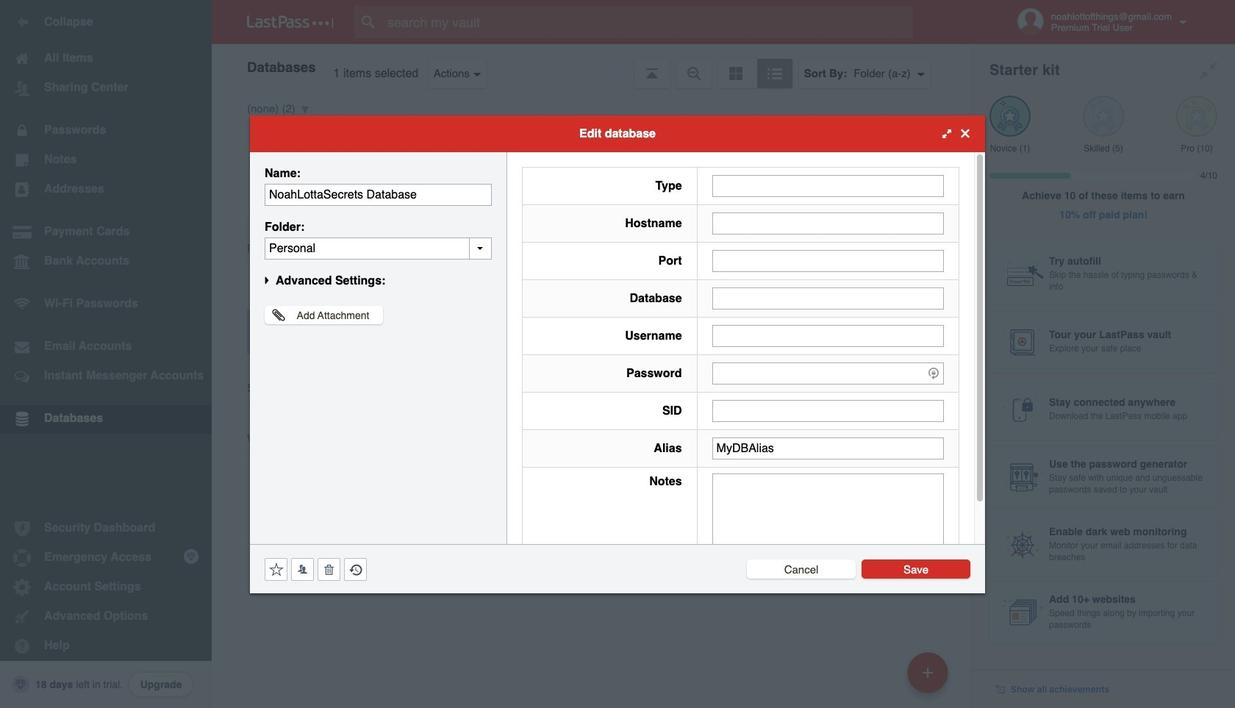 Task type: locate. For each thing, give the bounding box(es) containing it.
None text field
[[265, 184, 492, 206], [713, 250, 945, 272], [713, 287, 945, 309], [713, 437, 945, 459], [713, 473, 945, 565], [265, 184, 492, 206], [713, 250, 945, 272], [713, 287, 945, 309], [713, 437, 945, 459], [713, 473, 945, 565]]

dialog
[[250, 115, 986, 593]]

None password field
[[713, 362, 945, 384]]

search my vault text field
[[355, 6, 942, 38]]

vault options navigation
[[212, 44, 972, 88]]

new item image
[[923, 668, 933, 678]]

None text field
[[713, 175, 945, 197], [713, 212, 945, 234], [265, 237, 492, 259], [713, 325, 945, 347], [713, 400, 945, 422], [713, 175, 945, 197], [713, 212, 945, 234], [265, 237, 492, 259], [713, 325, 945, 347], [713, 400, 945, 422]]

main navigation navigation
[[0, 0, 212, 708]]

Search search field
[[355, 6, 942, 38]]



Task type: vqa. For each thing, say whether or not it's contained in the screenshot.
caret right icon
no



Task type: describe. For each thing, give the bounding box(es) containing it.
new item navigation
[[903, 648, 958, 708]]

lastpass image
[[247, 15, 334, 29]]



